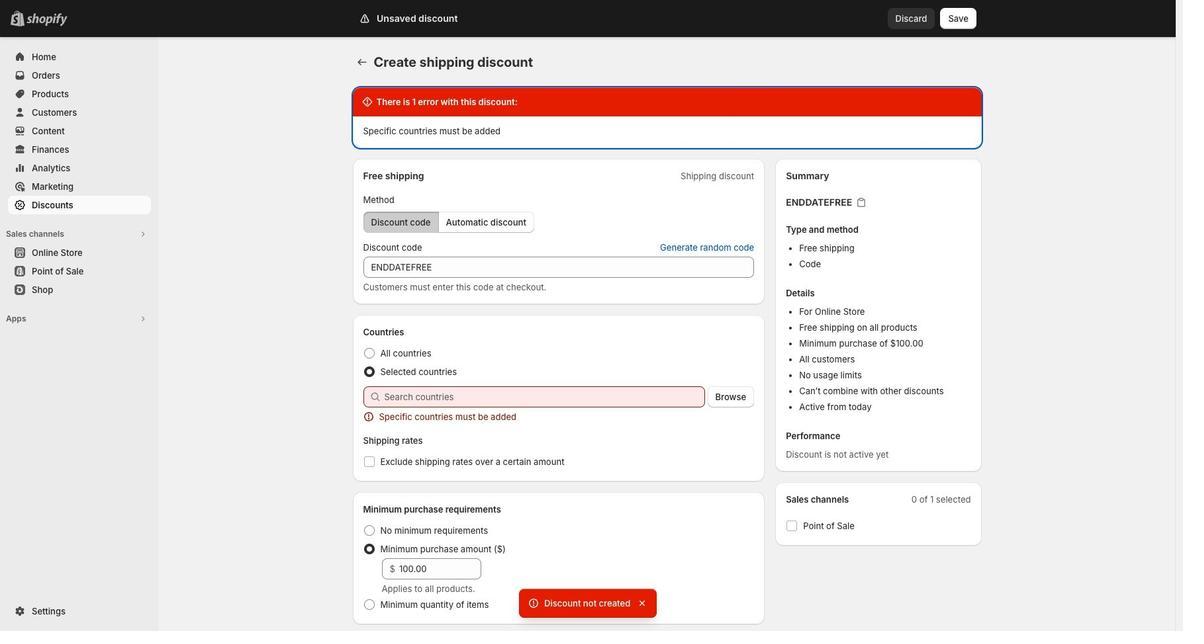 Task type: vqa. For each thing, say whether or not it's contained in the screenshot.
Customer
no



Task type: describe. For each thing, give the bounding box(es) containing it.
shopify image
[[26, 13, 68, 26]]

0.00 text field
[[399, 559, 481, 580]]



Task type: locate. For each thing, give the bounding box(es) containing it.
Search countries text field
[[384, 387, 705, 408]]

None text field
[[363, 257, 754, 278]]



